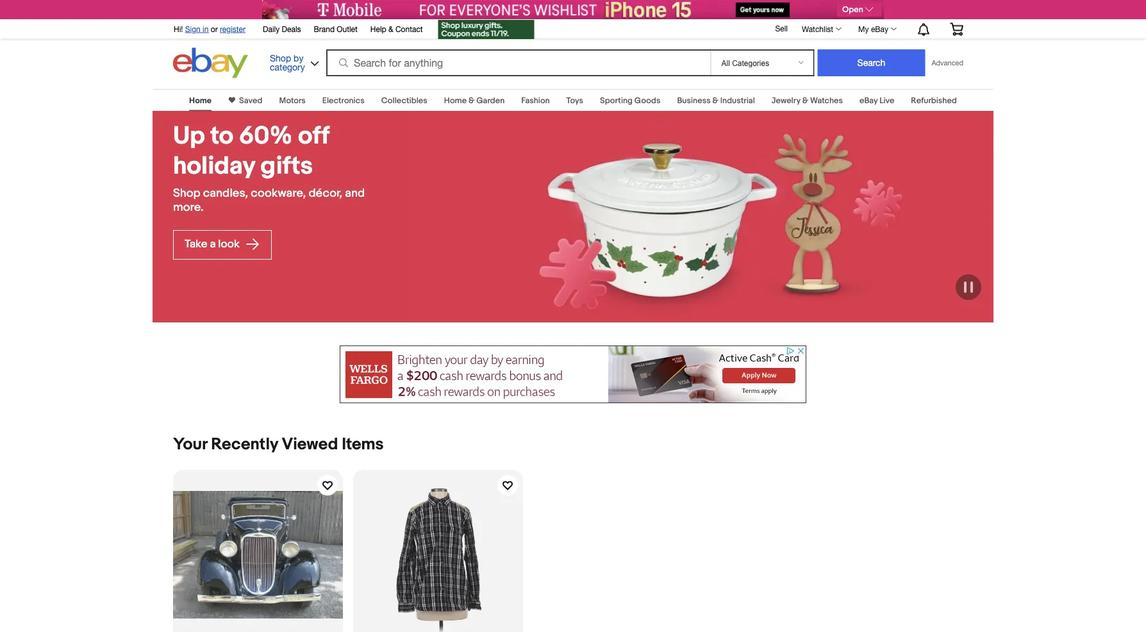 Task type: locate. For each thing, give the bounding box(es) containing it.
1 horizontal spatial home
[[444, 96, 467, 105]]

Search for anything text field
[[328, 51, 708, 75]]

1 horizontal spatial shop
[[270, 53, 291, 63]]

& inside account navigation
[[389, 24, 393, 33]]

your shopping cart image
[[950, 23, 964, 35]]

home
[[189, 96, 212, 105], [444, 96, 467, 105]]

fashion
[[521, 96, 550, 105]]

0 horizontal spatial home
[[189, 96, 212, 105]]

more.
[[173, 201, 204, 215]]

2 home from the left
[[444, 96, 467, 105]]

& right jewelry
[[803, 96, 809, 105]]

sporting goods link
[[600, 96, 661, 105]]

help & contact
[[371, 24, 423, 33]]

daily deals link
[[263, 22, 301, 37]]

& for business
[[713, 96, 719, 105]]

hi! sign in or register
[[174, 24, 246, 33]]

items
[[342, 434, 384, 454]]

category
[[270, 62, 305, 72]]

1 vertical spatial ebay
[[860, 96, 878, 105]]

collectibles link
[[381, 96, 428, 105]]

to
[[210, 121, 233, 151]]

candles,
[[203, 186, 248, 200]]

viewed
[[282, 434, 338, 454]]

register
[[220, 24, 246, 33]]

advertisement region
[[262, 0, 884, 19], [340, 346, 807, 403]]

outlet
[[337, 24, 358, 33]]

my ebay
[[859, 24, 889, 33]]

None submit
[[818, 49, 926, 76]]

shop by category banner
[[167, 16, 973, 81]]

& right "help"
[[389, 24, 393, 33]]

shop left by
[[270, 53, 291, 63]]

look
[[218, 238, 240, 251]]

home up up
[[189, 96, 212, 105]]

brand
[[314, 24, 335, 33]]

1 vertical spatial shop
[[173, 186, 201, 200]]

ebay
[[871, 24, 889, 33], [860, 96, 878, 105]]

up
[[173, 121, 205, 151]]

saved
[[239, 96, 263, 105]]

advanced link
[[926, 50, 970, 76]]

ebay right my
[[871, 24, 889, 33]]

industrial
[[721, 96, 755, 105]]

deals
[[282, 24, 301, 33]]

shop up more.
[[173, 186, 201, 200]]

or
[[211, 24, 218, 33]]

ebay live
[[860, 96, 895, 105]]

business & industrial link
[[677, 96, 755, 105]]

garden
[[477, 96, 505, 105]]

shop
[[270, 53, 291, 63], [173, 186, 201, 200]]

jewelry & watches link
[[772, 96, 843, 105]]

register link
[[220, 24, 246, 33]]

saved link
[[235, 96, 263, 105]]

motors link
[[279, 96, 306, 105]]

business & industrial
[[677, 96, 755, 105]]

watches
[[810, 96, 843, 105]]

cookware,
[[251, 186, 306, 200]]

0 vertical spatial ebay
[[871, 24, 889, 33]]

0 horizontal spatial shop
[[173, 186, 201, 200]]

home left garden
[[444, 96, 467, 105]]

0 vertical spatial shop
[[270, 53, 291, 63]]

&
[[389, 24, 393, 33], [469, 96, 475, 105], [713, 96, 719, 105], [803, 96, 809, 105]]

sign in link
[[185, 24, 209, 33]]

& right business
[[713, 96, 719, 105]]

1 home from the left
[[189, 96, 212, 105]]

ebay left live
[[860, 96, 878, 105]]

up to 60% off holiday gifts link
[[173, 121, 386, 181]]

toys link
[[567, 96, 584, 105]]

& left garden
[[469, 96, 475, 105]]

home & garden
[[444, 96, 505, 105]]

1 vertical spatial advertisement region
[[340, 346, 807, 403]]

up to 60% off holiday gifts main content
[[0, 81, 1147, 632]]

sell link
[[770, 24, 794, 33]]

daily deals
[[263, 24, 301, 33]]

sporting goods
[[600, 96, 661, 105]]

in
[[203, 24, 209, 33]]

my
[[859, 24, 869, 33]]

jewelry & watches
[[772, 96, 843, 105]]



Task type: describe. For each thing, give the bounding box(es) containing it.
watchlist
[[802, 24, 834, 33]]

your recently viewed items
[[173, 434, 384, 454]]

refurbished link
[[911, 96, 957, 105]]

hi!
[[174, 24, 183, 33]]

collectibles
[[381, 96, 428, 105]]

ebay inside "link"
[[871, 24, 889, 33]]

business
[[677, 96, 711, 105]]

help & contact link
[[371, 22, 423, 37]]

advanced
[[932, 59, 964, 67]]

shop inside up to 60% off holiday gifts shop candles, cookware, décor, and more.
[[173, 186, 201, 200]]

your
[[173, 434, 207, 454]]

brand outlet link
[[314, 22, 358, 37]]

account navigation
[[167, 16, 973, 41]]

& for jewelry
[[803, 96, 809, 105]]

shop by category
[[270, 53, 305, 72]]

advertisement region inside up to 60% off holiday gifts main content
[[340, 346, 807, 403]]

take a look link
[[173, 230, 272, 260]]

recently
[[211, 434, 278, 454]]

open
[[843, 5, 864, 15]]

gifts
[[261, 151, 313, 181]]

décor,
[[309, 186, 343, 200]]

up to 60% off holiday gifts shop candles, cookware, décor, and more.
[[173, 121, 365, 215]]

off
[[298, 121, 329, 151]]

home & garden link
[[444, 96, 505, 105]]

watchlist link
[[795, 21, 848, 37]]

& for help
[[389, 24, 393, 33]]

jewelry
[[772, 96, 801, 105]]

0 vertical spatial advertisement region
[[262, 0, 884, 19]]

motors
[[279, 96, 306, 105]]

goods
[[635, 96, 661, 105]]

shop inside the shop by category
[[270, 53, 291, 63]]

& for home
[[469, 96, 475, 105]]

ebay inside up to 60% off holiday gifts main content
[[860, 96, 878, 105]]

electronics
[[322, 96, 365, 105]]

daily
[[263, 24, 280, 33]]

electronics link
[[322, 96, 365, 105]]

sell
[[776, 24, 788, 33]]

60%
[[239, 121, 293, 151]]

home for home
[[189, 96, 212, 105]]

holiday
[[173, 151, 255, 181]]

help
[[371, 24, 386, 33]]

ebay live link
[[860, 96, 895, 105]]

a
[[210, 238, 216, 251]]

by
[[294, 53, 304, 63]]

none submit inside shop by category banner
[[818, 49, 926, 76]]

open button
[[837, 3, 882, 17]]

shop by category button
[[264, 48, 322, 75]]

live
[[880, 96, 895, 105]]

take
[[185, 238, 207, 251]]

fashion link
[[521, 96, 550, 105]]

brand outlet
[[314, 24, 358, 33]]

get the coupon image
[[438, 20, 535, 39]]

my ebay link
[[852, 21, 903, 37]]

take a look
[[185, 238, 242, 251]]

home for home & garden
[[444, 96, 467, 105]]

sign
[[185, 24, 201, 33]]

refurbished
[[911, 96, 957, 105]]

toys
[[567, 96, 584, 105]]

and
[[345, 186, 365, 200]]

sporting
[[600, 96, 633, 105]]

contact
[[396, 24, 423, 33]]



Task type: vqa. For each thing, say whether or not it's contained in the screenshot.
OR
yes



